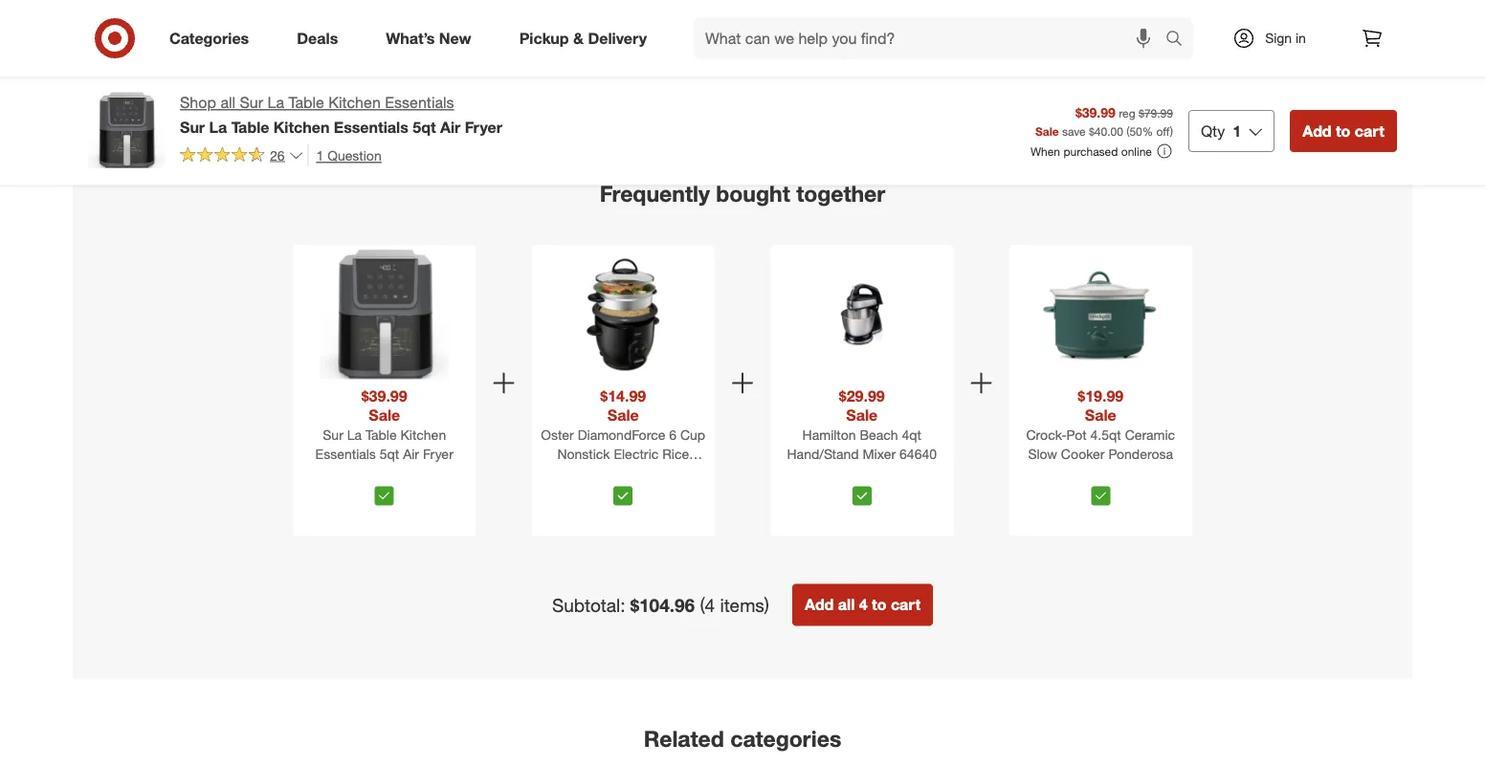 Task type: describe. For each thing, give the bounding box(es) containing it.
beach
[[860, 426, 898, 443]]

6
[[669, 426, 677, 443]]

oster diamondforce 6 cup nonstick  electric rice cooker - black link
[[535, 425, 711, 481]]

deals link
[[281, 17, 362, 59]]

oster diamondforce 6 cup nonstick  electric rice cooker - black image
[[558, 250, 688, 379]]

frequently
[[600, 180, 710, 207]]

1 vertical spatial essentials
[[334, 118, 408, 136]]

image of sur la table kitchen essentials 5qt air fryer image
[[88, 92, 165, 168]]

delivery
[[588, 29, 647, 47]]

electric
[[614, 445, 659, 462]]

when purchased online
[[1031, 144, 1152, 158]]

purchased
[[1064, 144, 1118, 158]]

$
[[1089, 124, 1095, 138]]

qty 1
[[1201, 121, 1241, 140]]

items)
[[720, 594, 769, 616]]

sign
[[1265, 30, 1292, 46]]

all for shop
[[220, 93, 235, 112]]

1 vertical spatial kitchen
[[273, 118, 330, 136]]

$39.99 reg $79.99 sale save $ 40.00 ( 50 % off )
[[1036, 104, 1173, 138]]

1 question link
[[308, 144, 382, 166]]

la for $39.99 sale sur la table kitchen essentials 5qt air fryer
[[347, 426, 362, 443]]

crock-
[[1026, 426, 1067, 443]]

$79.99
[[1139, 106, 1173, 120]]

$19.99
[[1078, 387, 1124, 406]]

slow
[[1028, 445, 1057, 462]]

$39.99 for reg
[[1076, 104, 1116, 121]]

deals
[[297, 29, 338, 47]]

fryer inside the shop all sur la table kitchen essentials sur la table kitchen essentials 5qt air fryer
[[465, 118, 502, 136]]

diamondforce
[[578, 426, 666, 443]]

-
[[626, 464, 631, 481]]

oster
[[541, 426, 574, 443]]

what's
[[386, 29, 435, 47]]

$39.99 for sale
[[362, 387, 407, 406]]

5qt inside '$39.99 sale sur la table kitchen essentials 5qt air fryer'
[[380, 445, 399, 462]]

categories
[[730, 726, 841, 753]]

$104.96
[[630, 594, 695, 616]]

&
[[573, 29, 584, 47]]

categories
[[169, 29, 249, 47]]

1 vertical spatial table
[[231, 118, 269, 136]]

pickup
[[519, 29, 569, 47]]

50
[[1130, 124, 1142, 138]]

cart inside add all 4 to cart button
[[891, 596, 921, 614]]

1 vertical spatial 1
[[316, 147, 324, 164]]

sale for $39.99
[[369, 406, 400, 425]]

40.00
[[1095, 124, 1123, 138]]

what's new link
[[370, 17, 495, 59]]

reg
[[1119, 106, 1136, 120]]

essentials for shop all sur la table kitchen essentials sur la table kitchen essentials 5qt air fryer
[[385, 93, 454, 112]]

sur la table kitchen essentials 5qt air fryer link
[[297, 425, 472, 479]]

64640
[[900, 445, 937, 462]]

off
[[1157, 124, 1170, 138]]

in
[[1296, 30, 1306, 46]]

add inside button
[[805, 596, 834, 614]]

4qt
[[902, 426, 922, 443]]

fryer inside '$39.99 sale sur la table kitchen essentials 5qt air fryer'
[[423, 445, 453, 462]]

subtotal: $104.96 (4 items)
[[552, 594, 769, 616]]

related
[[644, 726, 724, 753]]

online
[[1121, 144, 1152, 158]]

rice
[[662, 445, 689, 462]]

hamilton
[[803, 426, 856, 443]]

nonstick
[[557, 445, 610, 462]]

$29.99 sale hamilton beach 4qt hand/stand mixer 64640
[[787, 387, 937, 462]]

$29.99
[[839, 387, 885, 406]]

5qt inside the shop all sur la table kitchen essentials sur la table kitchen essentials 5qt air fryer
[[413, 118, 436, 136]]

pot
[[1067, 426, 1087, 443]]

new
[[439, 29, 471, 47]]

sign in link
[[1216, 17, 1336, 59]]

%
[[1142, 124, 1153, 138]]

subtotal:
[[552, 594, 625, 616]]

kitchen for $39.99 sale sur la table kitchen essentials 5qt air fryer
[[400, 426, 446, 443]]

)
[[1170, 124, 1173, 138]]

essentials for $39.99 sale sur la table kitchen essentials 5qt air fryer
[[315, 445, 376, 462]]

hand/stand
[[787, 445, 859, 462]]



Task type: locate. For each thing, give the bounding box(es) containing it.
0 horizontal spatial air
[[403, 445, 419, 462]]

essentials inside '$39.99 sale sur la table kitchen essentials 5qt air fryer'
[[315, 445, 376, 462]]

$14.99 sale oster diamondforce 6 cup nonstick  electric rice cooker - black
[[541, 387, 705, 481]]

(
[[1127, 124, 1130, 138]]

all right shop
[[220, 93, 235, 112]]

kitchen inside '$39.99 sale sur la table kitchen essentials 5qt air fryer'
[[400, 426, 446, 443]]

2 vertical spatial table
[[365, 426, 397, 443]]

1 left question
[[316, 147, 324, 164]]

kitchen for shop all sur la table kitchen essentials sur la table kitchen essentials 5qt air fryer
[[329, 93, 381, 112]]

add to cart
[[108, 8, 170, 22], [694, 8, 755, 22], [889, 8, 951, 22], [1084, 8, 1146, 22], [1303, 121, 1385, 140]]

26
[[270, 147, 285, 163]]

table for $39.99 sale sur la table kitchen essentials 5qt air fryer
[[365, 426, 397, 443]]

all
[[220, 93, 235, 112], [838, 596, 855, 614]]

2 horizontal spatial table
[[365, 426, 397, 443]]

0 vertical spatial 5qt
[[413, 118, 436, 136]]

bought
[[716, 180, 790, 207]]

air inside '$39.99 sale sur la table kitchen essentials 5qt air fryer'
[[403, 445, 419, 462]]

qty
[[1201, 121, 1225, 140]]

1 horizontal spatial 1
[[1233, 121, 1241, 140]]

cart
[[147, 8, 170, 22], [733, 8, 755, 22], [928, 8, 951, 22], [1123, 8, 1146, 22], [1355, 121, 1385, 140], [891, 596, 921, 614]]

essentials
[[385, 93, 454, 112], [334, 118, 408, 136], [315, 445, 376, 462]]

1 right qty
[[1233, 121, 1241, 140]]

la inside '$39.99 sale sur la table kitchen essentials 5qt air fryer'
[[347, 426, 362, 443]]

$14.99
[[600, 387, 646, 406]]

sur
[[240, 93, 263, 112], [180, 118, 205, 136], [323, 426, 343, 443]]

sur for $39.99 sale sur la table kitchen essentials 5qt air fryer
[[323, 426, 343, 443]]

0 vertical spatial sur
[[240, 93, 263, 112]]

(4
[[700, 594, 715, 616]]

0 horizontal spatial fryer
[[423, 445, 453, 462]]

frequently bought together
[[600, 180, 886, 207]]

add all 4 to cart
[[805, 596, 921, 614]]

hamilton beach 4qt hand/stand mixer 64640 image
[[797, 250, 927, 379]]

sur inside '$39.99 sale sur la table kitchen essentials 5qt air fryer'
[[323, 426, 343, 443]]

all left 4
[[838, 596, 855, 614]]

crock-pot 4.5qt ceramic slow cooker ponderosa link
[[1013, 425, 1189, 479]]

to inside button
[[872, 596, 887, 614]]

4
[[859, 596, 868, 614]]

None checkbox
[[375, 486, 394, 506], [614, 486, 633, 506], [852, 486, 872, 506], [375, 486, 394, 506], [614, 486, 633, 506], [852, 486, 872, 506]]

0 horizontal spatial cooker
[[578, 464, 622, 481]]

sale inside '$39.99 sale sur la table kitchen essentials 5qt air fryer'
[[369, 406, 400, 425]]

fryer
[[465, 118, 502, 136], [423, 445, 453, 462]]

sale
[[1036, 124, 1059, 138], [369, 406, 400, 425], [608, 406, 639, 425], [846, 406, 878, 425], [1085, 406, 1117, 425]]

sale up when
[[1036, 124, 1059, 138]]

question
[[328, 147, 382, 164]]

1 horizontal spatial sur
[[240, 93, 263, 112]]

2 horizontal spatial la
[[347, 426, 362, 443]]

sur for shop all sur la table kitchen essentials sur la table kitchen essentials 5qt air fryer
[[240, 93, 263, 112]]

0 vertical spatial cooker
[[1061, 445, 1105, 462]]

1 horizontal spatial $39.99
[[1076, 104, 1116, 121]]

add all 4 to cart button
[[792, 584, 933, 626]]

26 link
[[180, 144, 304, 168]]

pickup & delivery link
[[503, 17, 671, 59]]

0 vertical spatial all
[[220, 93, 235, 112]]

sale for $29.99
[[846, 406, 878, 425]]

sale inside the "$29.99 sale hamilton beach 4qt hand/stand mixer 64640"
[[846, 406, 878, 425]]

0 horizontal spatial la
[[209, 118, 227, 136]]

0 horizontal spatial 5qt
[[380, 445, 399, 462]]

sale up sur la table kitchen essentials 5qt air fryer link
[[369, 406, 400, 425]]

1 vertical spatial fryer
[[423, 445, 453, 462]]

1 vertical spatial sur
[[180, 118, 205, 136]]

2 vertical spatial sur
[[323, 426, 343, 443]]

all inside the shop all sur la table kitchen essentials sur la table kitchen essentials 5qt air fryer
[[220, 93, 235, 112]]

0 horizontal spatial sur
[[180, 118, 205, 136]]

5qt
[[413, 118, 436, 136], [380, 445, 399, 462]]

0 vertical spatial fryer
[[465, 118, 502, 136]]

ceramic
[[1125, 426, 1175, 443]]

2 vertical spatial kitchen
[[400, 426, 446, 443]]

sale down $19.99
[[1085, 406, 1117, 425]]

air
[[440, 118, 461, 136], [403, 445, 419, 462]]

sale down $29.99
[[846, 406, 878, 425]]

0 vertical spatial $39.99
[[1076, 104, 1116, 121]]

0 horizontal spatial table
[[231, 118, 269, 136]]

2 vertical spatial la
[[347, 426, 362, 443]]

0 horizontal spatial $39.99
[[362, 387, 407, 406]]

1 horizontal spatial fryer
[[465, 118, 502, 136]]

cup
[[680, 426, 705, 443]]

1 vertical spatial air
[[403, 445, 419, 462]]

1 horizontal spatial air
[[440, 118, 461, 136]]

related categories
[[644, 726, 841, 753]]

$39.99
[[1076, 104, 1116, 121], [362, 387, 407, 406]]

shop
[[180, 93, 216, 112]]

cooker
[[1061, 445, 1105, 462], [578, 464, 622, 481]]

$39.99 up $
[[1076, 104, 1116, 121]]

1 vertical spatial la
[[209, 118, 227, 136]]

add to cart button
[[100, 0, 178, 31], [685, 0, 764, 31], [880, 0, 959, 31], [1076, 0, 1154, 31], [1290, 110, 1397, 152]]

sale inside $19.99 sale crock-pot 4.5qt ceramic slow cooker ponderosa
[[1085, 406, 1117, 425]]

sign in
[[1265, 30, 1306, 46]]

$39.99 inside $39.99 reg $79.99 sale save $ 40.00 ( 50 % off )
[[1076, 104, 1116, 121]]

$39.99 up sur la table kitchen essentials 5qt air fryer link
[[362, 387, 407, 406]]

$39.99 inside '$39.99 sale sur la table kitchen essentials 5qt air fryer'
[[362, 387, 407, 406]]

ponderosa
[[1109, 445, 1173, 462]]

sale inside $39.99 reg $79.99 sale save $ 40.00 ( 50 % off )
[[1036, 124, 1059, 138]]

0 vertical spatial 1
[[1233, 121, 1241, 140]]

search button
[[1157, 17, 1203, 63]]

table
[[289, 93, 324, 112], [231, 118, 269, 136], [365, 426, 397, 443]]

$39.99 sale sur la table kitchen essentials 5qt air fryer
[[315, 387, 453, 462]]

la
[[268, 93, 284, 112], [209, 118, 227, 136], [347, 426, 362, 443]]

cooker down pot
[[1061, 445, 1105, 462]]

1 horizontal spatial 5qt
[[413, 118, 436, 136]]

1 question
[[316, 147, 382, 164]]

0 vertical spatial air
[[440, 118, 461, 136]]

black
[[635, 464, 668, 481]]

pickup & delivery
[[519, 29, 647, 47]]

shop all sur la table kitchen essentials sur la table kitchen essentials 5qt air fryer
[[180, 93, 502, 136]]

1 horizontal spatial all
[[838, 596, 855, 614]]

mixer
[[863, 445, 896, 462]]

None checkbox
[[1091, 486, 1110, 506]]

0 vertical spatial table
[[289, 93, 324, 112]]

0 vertical spatial la
[[268, 93, 284, 112]]

together
[[796, 180, 886, 207]]

0 vertical spatial kitchen
[[329, 93, 381, 112]]

what's new
[[386, 29, 471, 47]]

air inside the shop all sur la table kitchen essentials sur la table kitchen essentials 5qt air fryer
[[440, 118, 461, 136]]

search
[[1157, 31, 1203, 49]]

1 horizontal spatial cooker
[[1061, 445, 1105, 462]]

to
[[133, 8, 144, 22], [719, 8, 730, 22], [914, 8, 925, 22], [1109, 8, 1120, 22], [1336, 121, 1351, 140], [872, 596, 887, 614]]

all inside button
[[838, 596, 855, 614]]

cooker inside $19.99 sale crock-pot 4.5qt ceramic slow cooker ponderosa
[[1061, 445, 1105, 462]]

0 horizontal spatial 1
[[316, 147, 324, 164]]

la for shop all sur la table kitchen essentials sur la table kitchen essentials 5qt air fryer
[[268, 93, 284, 112]]

2 horizontal spatial sur
[[323, 426, 343, 443]]

0 vertical spatial essentials
[[385, 93, 454, 112]]

1 vertical spatial cooker
[[578, 464, 622, 481]]

cooker down nonstick
[[578, 464, 622, 481]]

crock-pot 4.5qt ceramic slow cooker ponderosa image
[[1036, 250, 1166, 379]]

categories link
[[153, 17, 273, 59]]

save
[[1062, 124, 1086, 138]]

1 vertical spatial $39.99
[[362, 387, 407, 406]]

when
[[1031, 144, 1060, 158]]

1 vertical spatial 5qt
[[380, 445, 399, 462]]

1 vertical spatial all
[[838, 596, 855, 614]]

table inside '$39.99 sale sur la table kitchen essentials 5qt air fryer'
[[365, 426, 397, 443]]

sur la table kitchen essentials 5qt air fryer image
[[320, 250, 449, 379]]

cooker inside $14.99 sale oster diamondforce 6 cup nonstick  electric rice cooker - black
[[578, 464, 622, 481]]

1 horizontal spatial table
[[289, 93, 324, 112]]

0 horizontal spatial all
[[220, 93, 235, 112]]

$19.99 sale crock-pot 4.5qt ceramic slow cooker ponderosa
[[1026, 387, 1175, 462]]

sale for $14.99
[[608, 406, 639, 425]]

sale down $14.99
[[608, 406, 639, 425]]

kitchen
[[329, 93, 381, 112], [273, 118, 330, 136], [400, 426, 446, 443]]

hamilton beach 4qt hand/stand mixer 64640 link
[[774, 425, 950, 479]]

add
[[108, 8, 130, 22], [694, 8, 716, 22], [889, 8, 911, 22], [1084, 8, 1106, 22], [1303, 121, 1332, 140], [805, 596, 834, 614]]

sale for $19.99
[[1085, 406, 1117, 425]]

all for add
[[838, 596, 855, 614]]

table for shop all sur la table kitchen essentials sur la table kitchen essentials 5qt air fryer
[[289, 93, 324, 112]]

What can we help you find? suggestions appear below search field
[[694, 17, 1170, 59]]

sale inside $14.99 sale oster diamondforce 6 cup nonstick  electric rice cooker - black
[[608, 406, 639, 425]]

1 horizontal spatial la
[[268, 93, 284, 112]]

1
[[1233, 121, 1241, 140], [316, 147, 324, 164]]

4.5qt
[[1091, 426, 1121, 443]]

2 vertical spatial essentials
[[315, 445, 376, 462]]



Task type: vqa. For each thing, say whether or not it's contained in the screenshot.
QTY
yes



